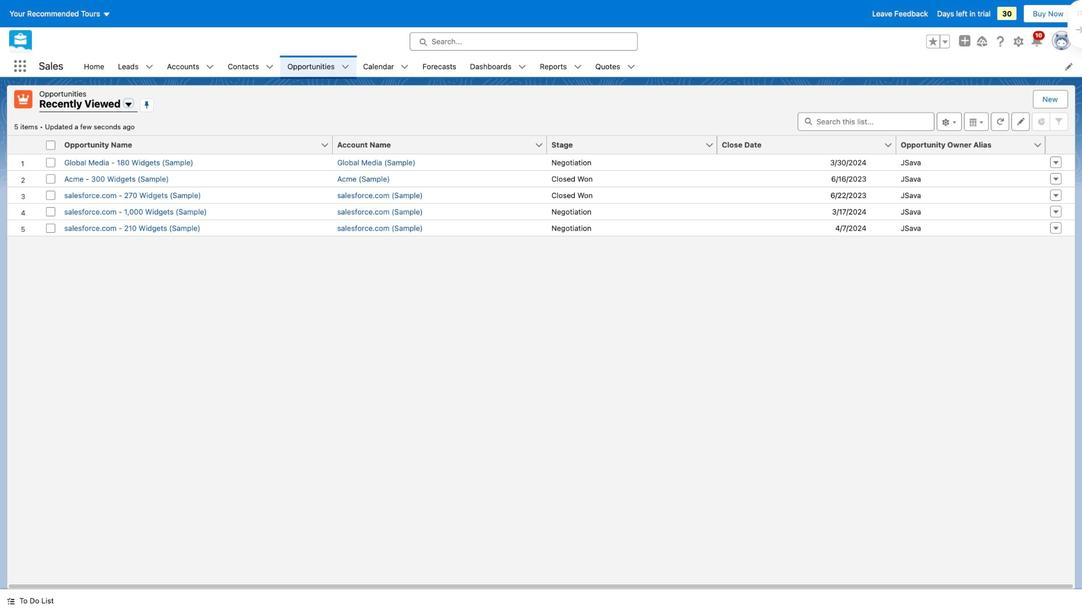 Task type: locate. For each thing, give the bounding box(es) containing it.
6 text default image from the left
[[574, 63, 582, 71]]

4 text default image from the left
[[401, 63, 409, 71]]

recently viewed grid
[[7, 136, 1075, 237]]

cell
[[41, 136, 60, 154]]

3 list item from the left
[[221, 56, 281, 77]]

group
[[926, 35, 950, 48]]

6 list item from the left
[[463, 56, 533, 77]]

opportunity name element
[[60, 136, 340, 154]]

recently viewed|opportunities|list view element
[[7, 85, 1076, 590]]

text default image for 7th list item from the left
[[574, 63, 582, 71]]

0 vertical spatial text default image
[[342, 63, 350, 71]]

2 text default image from the left
[[206, 63, 214, 71]]

8 list item from the left
[[589, 56, 642, 77]]

Search Recently Viewed list view. search field
[[798, 113, 935, 131]]

3 text default image from the left
[[266, 63, 274, 71]]

text default image for 7th list item from the right
[[206, 63, 214, 71]]

5 text default image from the left
[[518, 63, 526, 71]]

1 text default image from the left
[[145, 63, 153, 71]]

account name element
[[333, 136, 554, 154]]

text default image for 6th list item from the right
[[266, 63, 274, 71]]

list item
[[111, 56, 160, 77], [160, 56, 221, 77], [221, 56, 281, 77], [281, 56, 356, 77], [356, 56, 416, 77], [463, 56, 533, 77], [533, 56, 589, 77], [589, 56, 642, 77]]

opportunity owner alias element
[[896, 136, 1053, 154]]

2 list item from the left
[[160, 56, 221, 77]]

list
[[77, 56, 1082, 77]]

item number image
[[7, 136, 41, 154]]

text default image
[[145, 63, 153, 71], [206, 63, 214, 71], [266, 63, 274, 71], [401, 63, 409, 71], [518, 63, 526, 71], [574, 63, 582, 71], [627, 63, 635, 71]]

1 vertical spatial text default image
[[7, 598, 15, 606]]

close date element
[[717, 136, 903, 154]]

7 text default image from the left
[[627, 63, 635, 71]]

1 horizontal spatial text default image
[[342, 63, 350, 71]]

cell inside recently viewed 'grid'
[[41, 136, 60, 154]]

item number element
[[7, 136, 41, 154]]

text default image
[[342, 63, 350, 71], [7, 598, 15, 606]]



Task type: vqa. For each thing, say whether or not it's contained in the screenshot.
2nd list item from right
yes



Task type: describe. For each thing, give the bounding box(es) containing it.
7 list item from the left
[[533, 56, 589, 77]]

recently viewed status
[[14, 123, 45, 131]]

text default image for first list item from left
[[145, 63, 153, 71]]

action image
[[1046, 136, 1075, 154]]

1 list item from the left
[[111, 56, 160, 77]]

text default image inside list item
[[342, 63, 350, 71]]

text default image for 4th list item from right
[[401, 63, 409, 71]]

4 list item from the left
[[281, 56, 356, 77]]

text default image for third list item from the right
[[518, 63, 526, 71]]

5 list item from the left
[[356, 56, 416, 77]]

stage element
[[547, 136, 724, 154]]

action element
[[1046, 136, 1075, 154]]

text default image for first list item from the right
[[627, 63, 635, 71]]

0 horizontal spatial text default image
[[7, 598, 15, 606]]



